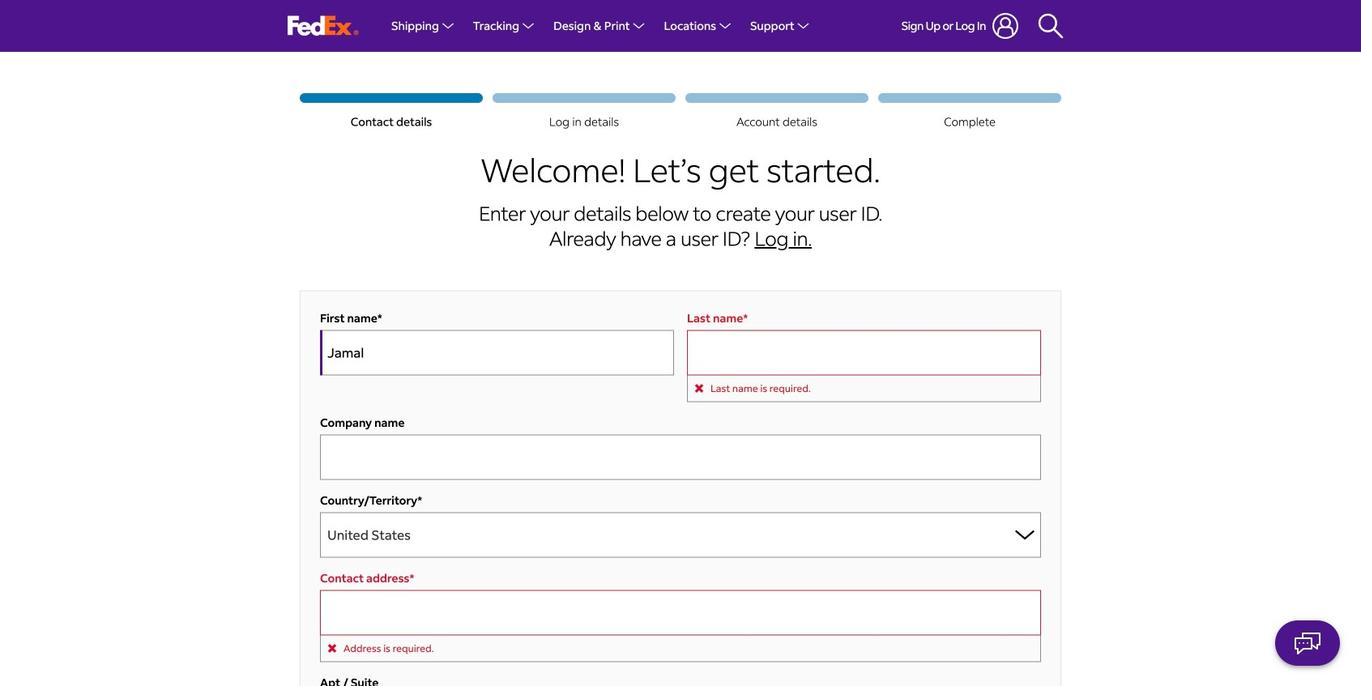 Task type: locate. For each thing, give the bounding box(es) containing it.
None text field
[[320, 330, 674, 376], [320, 435, 1042, 480], [320, 590, 1042, 636], [320, 330, 674, 376], [320, 435, 1042, 480], [320, 590, 1042, 636]]

None text field
[[687, 330, 1042, 376]]

None field
[[320, 571, 1042, 663]]



Task type: describe. For each thing, give the bounding box(es) containing it.
fedex search image
[[1038, 13, 1064, 39]]



Task type: vqa. For each thing, say whether or not it's contained in the screenshot.
password field
no



